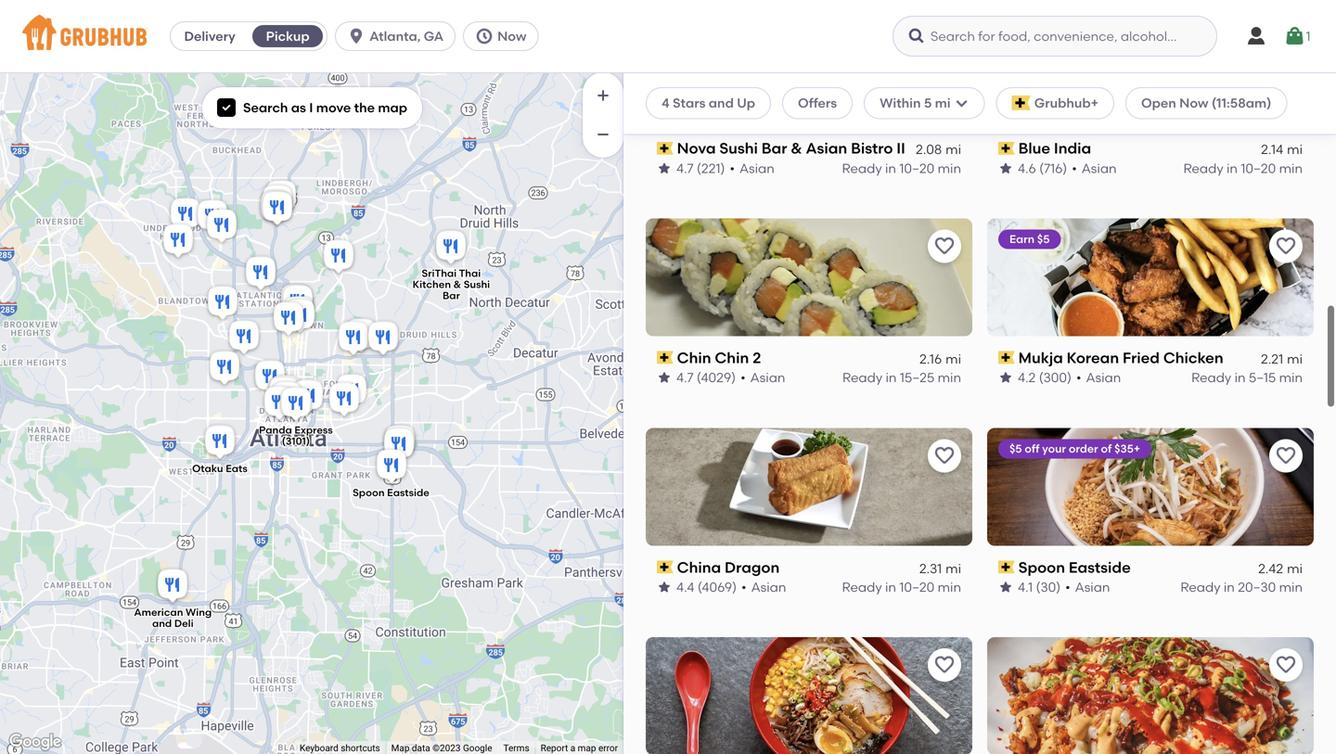 Task type: locate. For each thing, give the bounding box(es) containing it.
subscription pass image
[[657, 140, 674, 153], [999, 140, 1015, 153], [657, 350, 674, 363], [999, 350, 1015, 363]]

1 4.7 from the top
[[677, 158, 694, 174]]

asian down korean
[[1086, 368, 1121, 384]]

sushi up (221)
[[720, 137, 758, 155]]

chin up 4.7 (4029) at the right of page
[[677, 347, 711, 365]]

checkout
[[1183, 508, 1245, 524]]

min down 2.14 mi
[[1280, 158, 1303, 174]]

star icon image for nova sushi bar & asian bistro ii
[[657, 159, 672, 174]]

star icon image
[[657, 159, 672, 174], [999, 159, 1014, 174], [657, 369, 672, 383], [999, 369, 1014, 383], [657, 578, 672, 593], [999, 578, 1014, 593]]

mi right 2.16
[[946, 349, 962, 365]]

svg image
[[1246, 25, 1268, 47], [908, 27, 926, 45], [955, 96, 970, 111]]

mukja korean fried chicken image
[[280, 294, 317, 335]]

1 vertical spatial $5
[[1010, 440, 1022, 454]]

eastside down proceed
[[1069, 557, 1131, 575]]

now right open
[[1180, 95, 1209, 111]]

asian down 2
[[751, 368, 786, 384]]

min down 2.21 mi
[[1280, 368, 1303, 384]]

• for dragon
[[742, 578, 747, 593]]

keyboard shortcuts button
[[300, 742, 380, 755]]

ready in 15–25 min
[[843, 368, 962, 384]]

spoon eastside up (30)
[[1019, 557, 1131, 575]]

spoon eastside inside the map region
[[353, 487, 430, 499]]

4.2 (300)
[[1018, 368, 1072, 384]]

mi for mukja korean fried chicken
[[1287, 349, 1303, 365]]

spoon eastside image
[[373, 447, 410, 488]]

ready in 10–20 min down 2.31
[[842, 578, 962, 593]]

now inside now button
[[498, 28, 527, 44]]

ready in 10–20 min down 2.14
[[1184, 158, 1303, 174]]

order
[[1069, 440, 1099, 454]]

subscription pass image for mukja korean fried chicken
[[999, 350, 1015, 363]]

otaku
[[192, 463, 223, 475]]

panda express (3101)
[[259, 424, 333, 448]]

in for nova sushi bar & asian bistro ii
[[885, 158, 897, 174]]

svg image up within 5 mi
[[908, 27, 926, 45]]

and inside american wing and deli
[[152, 618, 172, 630]]

ready for mukja korean fried chicken
[[1192, 368, 1232, 384]]

• for korean
[[1077, 368, 1082, 384]]

save this restaurant image
[[934, 24, 956, 46], [1275, 24, 1298, 46], [934, 653, 956, 675], [1275, 653, 1298, 675]]

• asian down 2
[[741, 368, 786, 384]]

$5
[[1038, 231, 1050, 244], [1010, 440, 1022, 454]]

1 horizontal spatial chin
[[715, 347, 749, 365]]

• asian down korean
[[1077, 368, 1121, 384]]

1 vertical spatial 4.7
[[677, 368, 694, 384]]

ready in 10–20 min
[[842, 158, 962, 174], [1184, 158, 1303, 174], [842, 578, 962, 593]]

asian down dragon
[[751, 578, 786, 593]]

star icon image left 4.7 (4029) at the right of page
[[657, 369, 672, 383]]

2.31
[[920, 559, 942, 575]]

subscription pass image right 2.31 mi at right
[[999, 559, 1015, 572]]

in for blue india
[[1227, 158, 1238, 174]]

4.7 left (4029)
[[677, 368, 694, 384]]

mi right 2.14
[[1287, 140, 1303, 155]]

1 horizontal spatial map
[[578, 743, 596, 754]]

subscription pass image left mukja
[[999, 350, 1015, 363]]

subscription pass image left the china
[[657, 559, 674, 572]]

svg image for search as i move the map
[[221, 102, 232, 113]]

0 vertical spatial spoon
[[353, 487, 385, 499]]

0 horizontal spatial eastside
[[387, 487, 430, 499]]

american wing and deli
[[134, 607, 212, 630]]

teriyaki madness image
[[203, 207, 240, 247]]

& for kitchen
[[454, 278, 461, 291]]

asian for mukja korean fried chicken
[[1086, 368, 1121, 384]]

mi right the "2.42"
[[1287, 559, 1303, 575]]

wing
[[186, 607, 212, 619]]

star icon image left 4.7 (221)
[[657, 159, 672, 174]]

proceed
[[1110, 508, 1164, 524]]

svg image
[[1284, 25, 1306, 47], [347, 27, 366, 45], [475, 27, 494, 45], [221, 102, 232, 113]]

0 vertical spatial map
[[378, 100, 407, 116]]

&
[[791, 137, 803, 155], [454, 278, 461, 291]]

svg image inside atlanta, ga button
[[347, 27, 366, 45]]

fried
[[1123, 347, 1160, 365]]

now
[[498, 28, 527, 44], [1180, 95, 1209, 111]]

american
[[134, 607, 183, 619]]

asian for china dragon
[[751, 578, 786, 593]]

star icon image for mukja korean fried chicken
[[999, 369, 1014, 383]]

svg image inside 1 button
[[1284, 25, 1306, 47]]

4
[[662, 95, 670, 111]]

0 horizontal spatial spoon
[[353, 487, 385, 499]]

chin chin 2 logo image
[[646, 217, 973, 335]]

eastside down tko image
[[387, 487, 430, 499]]

proceed to checkout button
[[1053, 499, 1302, 533]]

proceed to checkout
[[1110, 508, 1245, 524]]

• asian right (30)
[[1066, 578, 1110, 593]]

0 vertical spatial 4.7
[[677, 158, 694, 174]]

asian for nova sushi bar & asian bistro ii
[[740, 158, 775, 174]]

4.7 (4029)
[[677, 368, 736, 384]]

spoon
[[353, 487, 385, 499], [1019, 557, 1066, 575]]

1 vertical spatial spoon eastside
[[1019, 557, 1131, 575]]

1 vertical spatial bar
[[443, 290, 460, 302]]

east wave asian fusion image
[[266, 373, 303, 413]]

0 horizontal spatial &
[[454, 278, 461, 291]]

and
[[709, 95, 734, 111], [152, 618, 172, 630]]

subscription pass image left chin chin 2
[[657, 350, 674, 363]]

4.7 down nova
[[677, 158, 694, 174]]

sushi right srithai
[[464, 278, 490, 291]]

spoon down tko image
[[353, 487, 385, 499]]

1 chin from the left
[[677, 347, 711, 365]]

panda express (3101) image
[[278, 385, 315, 426]]

asian for blue india
[[1082, 158, 1117, 174]]

sushi inside srithai thai kitchen & sushi bar
[[464, 278, 490, 291]]

4.6
[[1018, 158, 1036, 174]]

eats
[[226, 463, 248, 475]]

svg image inside now button
[[475, 27, 494, 45]]

0 horizontal spatial map
[[378, 100, 407, 116]]

1 horizontal spatial sushi
[[720, 137, 758, 155]]

mi
[[935, 95, 951, 111], [946, 140, 962, 155], [1287, 140, 1303, 155], [946, 349, 962, 365], [1287, 349, 1303, 365], [946, 559, 962, 575], [1287, 559, 1303, 575]]

min down 2.31 mi at right
[[938, 578, 962, 593]]

earn
[[1010, 231, 1035, 244]]

map data ©2023 google
[[391, 743, 492, 754]]

asian
[[806, 137, 848, 155], [740, 158, 775, 174], [1082, 158, 1117, 174], [751, 368, 786, 384], [1086, 368, 1121, 384], [751, 578, 786, 593], [1075, 578, 1110, 593]]

subscription pass image left nova
[[657, 140, 674, 153]]

delivery button
[[171, 21, 249, 51]]

save this restaurant image
[[934, 233, 956, 256], [1275, 233, 1298, 256], [934, 443, 956, 465], [1275, 443, 1298, 465]]

0 horizontal spatial chin
[[677, 347, 711, 365]]

• right (4029)
[[741, 368, 746, 384]]

jinya ramen bar image
[[365, 319, 402, 360]]

Search for food, convenience, alcohol... search field
[[893, 16, 1218, 57]]

min for nova sushi bar & asian bistro ii
[[938, 158, 962, 174]]

0 vertical spatial spoon eastside
[[353, 487, 430, 499]]

svg image right 5
[[955, 96, 970, 111]]

asian right (30)
[[1075, 578, 1110, 593]]

mukja korean fried chicken logo image
[[988, 217, 1314, 335]]

2 subscription pass image from the left
[[999, 559, 1015, 572]]

mukja
[[1019, 347, 1063, 365]]

otaku eats
[[192, 463, 248, 475]]

mukja korean fried chicken
[[1019, 347, 1224, 365]]

main navigation navigation
[[0, 0, 1337, 73]]

10–20 down 2.14
[[1241, 158, 1276, 174]]

china
[[677, 557, 721, 575]]

2 chin from the left
[[715, 347, 749, 365]]

bar
[[762, 137, 787, 155], [443, 290, 460, 302]]

min down 2.16 mi
[[938, 368, 962, 384]]

chin left 2
[[715, 347, 749, 365]]

• asian down dragon
[[742, 578, 786, 593]]

ready for blue india
[[1184, 158, 1224, 174]]

• for india
[[1072, 158, 1077, 174]]

star icon image left 4.4
[[657, 578, 672, 593]]

subscription pass image for spoon eastside
[[999, 559, 1015, 572]]

grubhub plus flag logo image
[[1012, 96, 1031, 111]]

spoon eastside down tko image
[[353, 487, 430, 499]]

mi right 2.21
[[1287, 349, 1303, 365]]

1 horizontal spatial spoon
[[1019, 557, 1066, 575]]

svg image for 1
[[1284, 25, 1306, 47]]

and left deli
[[152, 618, 172, 630]]

0 horizontal spatial now
[[498, 28, 527, 44]]

map
[[391, 743, 410, 754]]

kwan's deli and korean kitchen image
[[252, 358, 289, 399]]

spoon eastside
[[353, 487, 430, 499], [1019, 557, 1131, 575]]

10–20 down 2.31
[[900, 578, 935, 593]]

now right ga
[[498, 28, 527, 44]]

star icon image left 4.6
[[999, 159, 1014, 174]]

in for spoon eastside
[[1224, 578, 1235, 593]]

dragon
[[725, 557, 780, 575]]

mi for spoon eastside
[[1287, 559, 1303, 575]]

makimono image
[[333, 372, 370, 413]]

india
[[1054, 137, 1092, 155]]

map right a
[[578, 743, 596, 754]]

mr. hibachi image
[[268, 379, 305, 420]]

0 horizontal spatial sushi
[[464, 278, 490, 291]]

eastside
[[387, 487, 430, 499], [1069, 557, 1131, 575]]

asian down india
[[1082, 158, 1117, 174]]

1 vertical spatial spoon
[[1019, 557, 1066, 575]]

& down "offers"
[[791, 137, 803, 155]]

1 horizontal spatial bar
[[762, 137, 787, 155]]

1 horizontal spatial spoon eastside
[[1019, 557, 1131, 575]]

in for chin chin 2
[[886, 368, 897, 384]]

• asian for sushi
[[730, 158, 775, 174]]

• asian down india
[[1072, 158, 1117, 174]]

srithai thai kitchen & sushi bar image
[[433, 228, 470, 269]]

• asian
[[730, 158, 775, 174], [1072, 158, 1117, 174], [741, 368, 786, 384], [1077, 368, 1121, 384], [742, 578, 786, 593], [1066, 578, 1110, 593]]

in for china dragon
[[885, 578, 897, 593]]

• asian for chin
[[741, 368, 786, 384]]

5
[[924, 95, 932, 111]]

star icon image left 4.2
[[999, 369, 1014, 383]]

(300)
[[1039, 368, 1072, 384]]

• right (300)
[[1077, 368, 1082, 384]]

ready in 20–30 min
[[1181, 578, 1303, 593]]

4.7
[[677, 158, 694, 174], [677, 368, 694, 384]]

& right the kitchen
[[454, 278, 461, 291]]

& inside srithai thai kitchen & sushi bar
[[454, 278, 461, 291]]

15–25
[[900, 368, 935, 384]]

0 vertical spatial $5
[[1038, 231, 1050, 244]]

2.08
[[916, 140, 942, 155]]

eastside inside the map region
[[387, 487, 430, 499]]

subscription pass image for nova sushi bar & asian bistro ii
[[657, 140, 674, 153]]

and left the up
[[709, 95, 734, 111]]

2 4.7 from the top
[[677, 368, 694, 384]]

error
[[599, 743, 618, 754]]

korean
[[1067, 347, 1119, 365]]

tko logo image
[[988, 636, 1314, 754]]

0 horizontal spatial spoon eastside
[[353, 487, 430, 499]]

• asian right (221)
[[730, 158, 775, 174]]

ga
[[424, 28, 444, 44]]

1 vertical spatial now
[[1180, 95, 1209, 111]]

report a map error
[[541, 743, 618, 754]]

$5 left off
[[1010, 440, 1022, 454]]

the
[[354, 100, 375, 116]]

sri thai kitchen & sushi bar image
[[242, 254, 279, 295]]

delivery
[[184, 28, 236, 44]]

of
[[1101, 440, 1112, 454]]

1 vertical spatial &
[[454, 278, 461, 291]]

0 horizontal spatial bar
[[443, 290, 460, 302]]

(3101)
[[282, 435, 310, 448]]

mi for chin chin 2
[[946, 349, 962, 365]]

in
[[885, 158, 897, 174], [1227, 158, 1238, 174], [886, 368, 897, 384], [1235, 368, 1246, 384], [885, 578, 897, 593], [1224, 578, 1235, 593]]

ready in 10–20 min for china dragon
[[842, 578, 962, 593]]

0 vertical spatial now
[[498, 28, 527, 44]]

min down 2.08 mi at the right top of the page
[[938, 158, 962, 174]]

svg image left 1 button
[[1246, 25, 1268, 47]]

panda
[[259, 424, 292, 437]]

1 horizontal spatial &
[[791, 137, 803, 155]]

min for china dragon
[[938, 578, 962, 593]]

ready in 10–20 min down ii
[[842, 158, 962, 174]]

1 subscription pass image from the left
[[657, 559, 674, 572]]

star icon image left 4.1
[[999, 578, 1014, 593]]

1 horizontal spatial and
[[709, 95, 734, 111]]

min
[[938, 158, 962, 174], [1280, 158, 1303, 174], [938, 368, 962, 384], [1280, 368, 1303, 384], [938, 578, 962, 593], [1280, 578, 1303, 593]]

atlanta, ga
[[369, 28, 444, 44]]

2.21
[[1261, 349, 1284, 365]]

• down india
[[1072, 158, 1077, 174]]

flying fish sushi & robata grill image
[[160, 221, 197, 262]]

min down 2.42 mi
[[1280, 578, 1303, 593]]

subscription pass image left 'blue'
[[999, 140, 1015, 153]]

mi right 2.31
[[946, 559, 962, 575]]

mi right 2.08 at the top right of page
[[946, 140, 962, 155]]

pickup
[[266, 28, 310, 44]]

0 horizontal spatial and
[[152, 618, 172, 630]]

1 vertical spatial map
[[578, 743, 596, 754]]

0 vertical spatial eastside
[[387, 487, 430, 499]]

10–20 down 2.08 at the top right of page
[[900, 158, 935, 174]]

10–20 for blue india
[[1241, 158, 1276, 174]]

open now (11:58am)
[[1142, 95, 1272, 111]]

1 horizontal spatial $5
[[1038, 231, 1050, 244]]

0 vertical spatial sushi
[[720, 137, 758, 155]]

1 vertical spatial sushi
[[464, 278, 490, 291]]

map right the at the left
[[378, 100, 407, 116]]

• right (30)
[[1066, 578, 1071, 593]]

• down dragon
[[742, 578, 747, 593]]

china dragon
[[677, 557, 780, 575]]

otaku eats image
[[201, 423, 239, 464]]

1 horizontal spatial subscription pass image
[[999, 559, 1015, 572]]

• for sushi
[[730, 158, 735, 174]]

ready
[[842, 158, 882, 174], [1184, 158, 1224, 174], [843, 368, 883, 384], [1192, 368, 1232, 384], [842, 578, 882, 593], [1181, 578, 1221, 593]]

0 vertical spatial &
[[791, 137, 803, 155]]

benihana atlanta image
[[259, 189, 296, 230]]

0 horizontal spatial svg image
[[908, 27, 926, 45]]

lifting noodles ramen logo image
[[646, 636, 973, 754]]

tko image
[[381, 426, 418, 466]]

• right (221)
[[730, 158, 735, 174]]

1 vertical spatial and
[[152, 618, 172, 630]]

thai
[[459, 267, 481, 280]]

4.1
[[1018, 578, 1033, 593]]

subscription pass image
[[657, 559, 674, 572], [999, 559, 1015, 572]]

0 vertical spatial bar
[[762, 137, 787, 155]]

asian down nova sushi bar & asian bistro ii
[[740, 158, 775, 174]]

spoon up 4.1 (30)
[[1019, 557, 1066, 575]]

0 horizontal spatial subscription pass image
[[657, 559, 674, 572]]

move
[[316, 100, 351, 116]]

• asian for korean
[[1077, 368, 1121, 384]]

within
[[880, 95, 921, 111]]

china garden image
[[320, 237, 357, 278]]

0 vertical spatial and
[[709, 95, 734, 111]]

1 vertical spatial eastside
[[1069, 557, 1131, 575]]

map region
[[0, 42, 798, 755]]

$5 right earn
[[1038, 231, 1050, 244]]



Task type: describe. For each thing, give the bounding box(es) containing it.
and for up
[[709, 95, 734, 111]]

in for mukja korean fried chicken
[[1235, 368, 1246, 384]]

• for chin
[[741, 368, 746, 384]]

1 horizontal spatial eastside
[[1069, 557, 1131, 575]]

asian for chin chin 2
[[751, 368, 786, 384]]

2.08 mi
[[916, 140, 962, 155]]

lifting noodles ramen image
[[381, 423, 419, 464]]

nova sushi bar & asian bistro ii
[[677, 137, 906, 155]]

• asian for india
[[1072, 158, 1117, 174]]

anh's kitchen downtown image
[[290, 377, 327, 418]]

$5 off your order of $35+
[[1010, 440, 1141, 454]]

china dragon image
[[342, 316, 380, 357]]

2.14 mi
[[1261, 140, 1303, 155]]

asian down "offers"
[[806, 137, 848, 155]]

to
[[1167, 508, 1180, 524]]

min for chin chin 2
[[938, 368, 962, 384]]

keyboard
[[300, 743, 339, 754]]

terms link
[[504, 743, 530, 754]]

within 5 mi
[[880, 95, 951, 111]]

svg image for now
[[475, 27, 494, 45]]

10–20 for china dragon
[[900, 578, 935, 593]]

ii
[[897, 137, 906, 155]]

min for blue india
[[1280, 158, 1303, 174]]

minus icon image
[[594, 125, 613, 144]]

now button
[[463, 21, 546, 51]]

asian for spoon eastside
[[1075, 578, 1110, 593]]

1
[[1306, 28, 1311, 44]]

search as i move the map
[[243, 100, 407, 116]]

spoon inside the map region
[[353, 487, 385, 499]]

keyboard shortcuts
[[300, 743, 380, 754]]

ra sushi atlanta image
[[259, 182, 296, 223]]

earn $5
[[1010, 231, 1050, 244]]

10–20 for nova sushi bar & asian bistro ii
[[900, 158, 935, 174]]

0 horizontal spatial $5
[[1010, 440, 1022, 454]]

okiboru image
[[263, 178, 300, 219]]

american wing and deli image
[[154, 567, 191, 607]]

1 horizontal spatial svg image
[[955, 96, 970, 111]]

5–15
[[1249, 368, 1276, 384]]

ready for spoon eastside
[[1181, 578, 1221, 593]]

star icon image for china dragon
[[657, 578, 672, 593]]

(11:58am)
[[1212, 95, 1272, 111]]

lucky china 8 image
[[206, 349, 243, 389]]

chicken
[[1164, 347, 1224, 365]]

subscription pass image for chin chin 2
[[657, 350, 674, 363]]

ready for chin chin 2
[[843, 368, 883, 384]]

pickup button
[[249, 21, 327, 51]]

& for bar
[[791, 137, 803, 155]]

ready in 10–20 min for blue india
[[1184, 158, 1303, 174]]

2.31 mi
[[920, 559, 962, 575]]

subscription pass image for china dragon
[[657, 559, 674, 572]]

bistro
[[851, 137, 893, 155]]

2 horizontal spatial svg image
[[1246, 25, 1268, 47]]

mi for blue india
[[1287, 140, 1303, 155]]

naanstop image
[[265, 375, 303, 415]]

(30)
[[1036, 578, 1061, 593]]

plus icon image
[[594, 86, 613, 105]]

min for spoon eastside
[[1280, 578, 1303, 593]]

$35+
[[1115, 440, 1141, 454]]

planet bombay indian cuisine image
[[326, 380, 363, 421]]

4.7 for chin chin 2
[[677, 368, 694, 384]]

china breeze underground image
[[261, 384, 298, 425]]

2.16 mi
[[920, 349, 962, 365]]

(221)
[[697, 158, 725, 174]]

a
[[571, 743, 576, 754]]

ready in 10–20 min for nova sushi bar & asian bistro ii
[[842, 158, 962, 174]]

stars
[[673, 95, 706, 111]]

blue
[[1019, 137, 1051, 155]]

and for deli
[[152, 618, 172, 630]]

4.2
[[1018, 368, 1036, 384]]

• asian for dragon
[[742, 578, 786, 593]]

svg image for atlanta, ga
[[347, 27, 366, 45]]

google
[[463, 743, 492, 754]]

wagamama image
[[204, 284, 241, 324]]

off
[[1025, 440, 1040, 454]]

urban hai image
[[278, 282, 315, 323]]

1 button
[[1284, 19, 1311, 53]]

report a map error link
[[541, 743, 618, 754]]

nova sushi bar & asian bistro ii image
[[270, 299, 307, 340]]

4.4
[[677, 578, 695, 593]]

2.16
[[920, 349, 942, 365]]

ready for nova sushi bar & asian bistro ii
[[842, 158, 882, 174]]

star icon image for spoon eastside
[[999, 578, 1014, 593]]

2
[[753, 347, 761, 365]]

• for eastside
[[1066, 578, 1071, 593]]

atlanta,
[[369, 28, 421, 44]]

(4069)
[[698, 578, 737, 593]]

4.7 (221)
[[677, 158, 725, 174]]

data
[[412, 743, 430, 754]]

mi for china dragon
[[946, 559, 962, 575]]

nova
[[677, 137, 716, 155]]

yoi yoi japanese steakhouse & sushi image
[[194, 197, 231, 238]]

google image
[[5, 730, 66, 755]]

mi right 5
[[935, 95, 951, 111]]

star icon image for blue india
[[999, 159, 1014, 174]]

4.7 for nova sushi bar & asian bistro ii
[[677, 158, 694, 174]]

srithai
[[422, 267, 457, 280]]

terms
[[504, 743, 530, 754]]

up
[[737, 95, 756, 111]]

(716)
[[1040, 158, 1068, 174]]

satto thai and sushi image
[[226, 318, 263, 359]]

4.6 (716)
[[1018, 158, 1068, 174]]

min for mukja korean fried chicken
[[1280, 368, 1303, 384]]

blue india image
[[281, 297, 318, 337]]

4 stars and up
[[662, 95, 756, 111]]

kitchen
[[413, 278, 451, 291]]

as
[[291, 100, 306, 116]]

grubhub+
[[1035, 95, 1099, 111]]

star icon image for chin chin 2
[[657, 369, 672, 383]]

subscription pass image for blue india
[[999, 140, 1015, 153]]

chin chin 2 image
[[335, 319, 372, 360]]

deli
[[174, 618, 194, 630]]

express
[[295, 424, 333, 437]]

shortcuts
[[341, 743, 380, 754]]

silverlake ramen image
[[279, 283, 316, 323]]

4.1 (30)
[[1018, 578, 1061, 593]]

bar inside srithai thai kitchen & sushi bar
[[443, 290, 460, 302]]

spoon eastside logo image
[[988, 426, 1314, 544]]

new dragon image
[[167, 195, 204, 236]]

1 horizontal spatial now
[[1180, 95, 1209, 111]]

your
[[1043, 440, 1066, 454]]

mi for nova sushi bar & asian bistro ii
[[946, 140, 962, 155]]

hibachi ko atlanta image
[[257, 188, 294, 229]]

2.21 mi
[[1261, 349, 1303, 365]]

atlanta, ga button
[[335, 21, 463, 51]]

ready for china dragon
[[842, 578, 882, 593]]

20–30
[[1238, 578, 1276, 593]]

china dragon logo image
[[646, 426, 973, 544]]

• asian for eastside
[[1066, 578, 1110, 593]]

i
[[309, 100, 313, 116]]

srithai thai kitchen & sushi bar
[[413, 267, 490, 302]]

blue india
[[1019, 137, 1092, 155]]

report
[[541, 743, 568, 754]]

2.42
[[1259, 559, 1284, 575]]



Task type: vqa. For each thing, say whether or not it's contained in the screenshot.
the Breakfast
no



